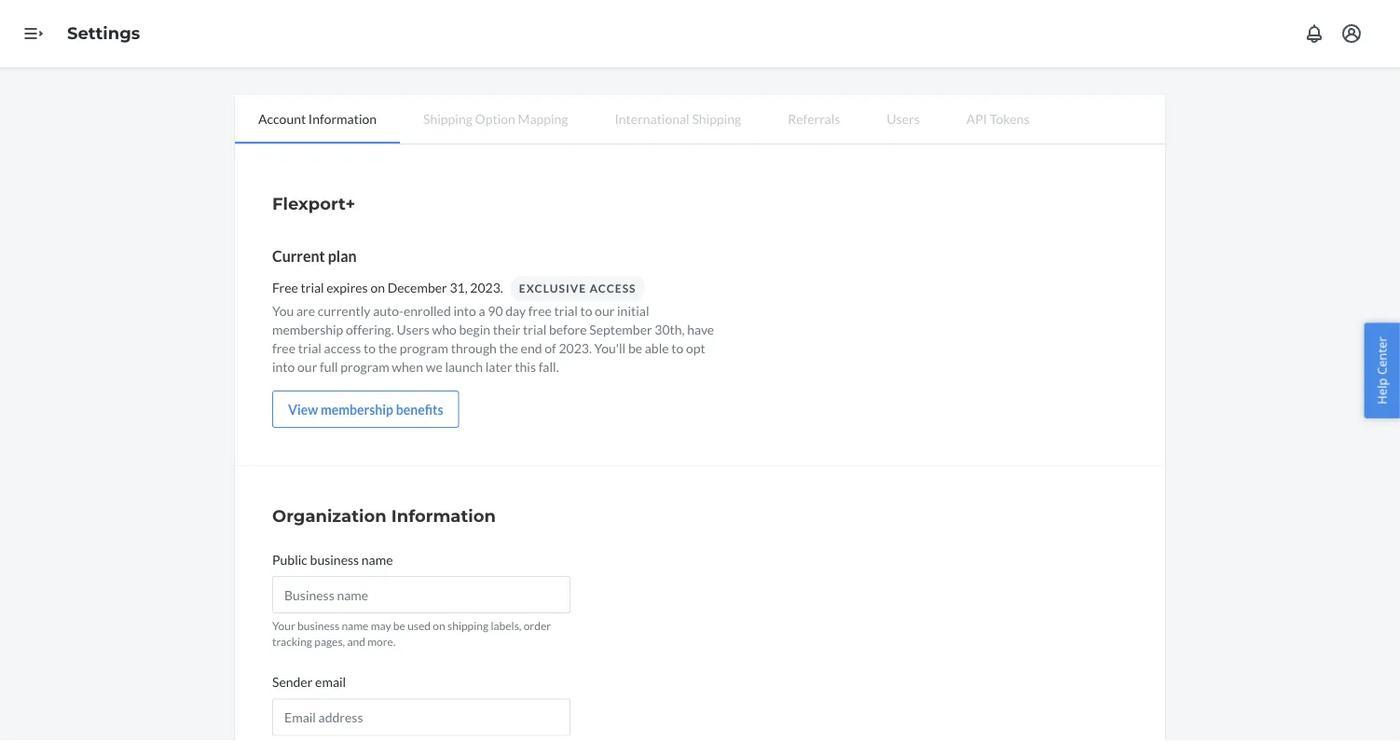 Task type: vqa. For each thing, say whether or not it's contained in the screenshot.
'new'
no



Task type: locate. For each thing, give the bounding box(es) containing it.
international
[[615, 110, 690, 126]]

information up business name text box
[[391, 505, 496, 526]]

0 vertical spatial membership
[[272, 321, 343, 337]]

1 vertical spatial 2023.
[[559, 340, 592, 356]]

the
[[378, 340, 397, 356], [499, 340, 518, 356]]

2023. up a
[[470, 279, 503, 295]]

0 vertical spatial be
[[628, 340, 642, 356]]

our down access
[[595, 302, 615, 318]]

free
[[272, 279, 298, 295]]

our left full
[[297, 358, 317, 374]]

1 horizontal spatial our
[[595, 302, 615, 318]]

initial
[[617, 302, 649, 318]]

information inside tab
[[308, 110, 377, 126]]

api tokens
[[966, 110, 1030, 126]]

account information tab
[[235, 95, 400, 144]]

free
[[528, 302, 552, 318], [272, 340, 296, 356]]

2023. down before
[[559, 340, 592, 356]]

tab list
[[235, 95, 1165, 144]]

trial up full
[[298, 340, 321, 356]]

0 horizontal spatial information
[[308, 110, 377, 126]]

membership
[[272, 321, 343, 337], [321, 401, 393, 417]]

program
[[400, 340, 448, 356], [341, 358, 389, 374]]

0 vertical spatial business
[[310, 551, 359, 567]]

0 horizontal spatial users
[[397, 321, 430, 337]]

order
[[524, 619, 551, 633]]

you
[[272, 302, 294, 318]]

name up the and
[[342, 619, 369, 633]]

the down their
[[499, 340, 518, 356]]

be right may
[[393, 619, 405, 633]]

on up auto-
[[370, 279, 385, 295]]

into
[[453, 302, 476, 318], [272, 358, 295, 374]]

international shipping tab
[[591, 95, 765, 142]]

current plan
[[272, 247, 357, 265]]

program down access
[[341, 358, 389, 374]]

0 vertical spatial into
[[453, 302, 476, 318]]

0 vertical spatial our
[[595, 302, 615, 318]]

business inside the your business name may be used on shipping labels, order tracking pages, and more.
[[297, 619, 339, 633]]

later
[[485, 358, 512, 374]]

0 vertical spatial information
[[308, 110, 377, 126]]

1 vertical spatial program
[[341, 358, 389, 374]]

your business name may be used on shipping labels, order tracking pages, and more.
[[272, 619, 551, 648]]

Email address text field
[[272, 698, 571, 736]]

users left api
[[887, 110, 920, 126]]

access
[[324, 340, 361, 356]]

users tab
[[864, 95, 943, 142]]

enrolled
[[404, 302, 451, 318]]

0 vertical spatial 2023.
[[470, 279, 503, 295]]

0 vertical spatial users
[[887, 110, 920, 126]]

1 vertical spatial membership
[[321, 401, 393, 417]]

shipping right international
[[692, 110, 741, 126]]

2023. inside you are currently auto-enrolled into a 90 day free trial to our initial membership offering. users who begin their trial before september 30th, have free trial access to the program through the end of 2023. you'll be able to opt into our full program when we launch later this fall.
[[559, 340, 592, 356]]

name for public business name
[[362, 551, 393, 567]]

membership inside you are currently auto-enrolled into a 90 day free trial to our initial membership offering. users who begin their trial before september 30th, have free trial access to the program through the end of 2023. you'll be able to opt into our full program when we launch later this fall.
[[272, 321, 343, 337]]

90
[[488, 302, 503, 318]]

public business name
[[272, 551, 393, 567]]

0 horizontal spatial be
[[393, 619, 405, 633]]

information for organization information
[[391, 505, 496, 526]]

exclusive
[[519, 281, 587, 295]]

business down organization
[[310, 551, 359, 567]]

to down offering.
[[364, 340, 376, 356]]

membership down full
[[321, 401, 393, 417]]

information
[[308, 110, 377, 126], [391, 505, 496, 526]]

0 horizontal spatial on
[[370, 279, 385, 295]]

2 shipping from the left
[[692, 110, 741, 126]]

membership inside button
[[321, 401, 393, 417]]

referrals tab
[[765, 95, 864, 142]]

30th,
[[655, 321, 685, 337]]

on
[[370, 279, 385, 295], [433, 619, 445, 633]]

1 horizontal spatial on
[[433, 619, 445, 633]]

0 vertical spatial free
[[528, 302, 552, 318]]

1 vertical spatial our
[[297, 358, 317, 374]]

business up pages, on the bottom left
[[297, 619, 339, 633]]

tab list containing account information
[[235, 95, 1165, 144]]

plan
[[328, 247, 357, 265]]

1 horizontal spatial be
[[628, 340, 642, 356]]

international shipping
[[615, 110, 741, 126]]

organization
[[272, 505, 387, 526]]

1 horizontal spatial information
[[391, 505, 496, 526]]

1 horizontal spatial 2023.
[[559, 340, 592, 356]]

1 vertical spatial on
[[433, 619, 445, 633]]

to down exclusive access
[[580, 302, 592, 318]]

into left a
[[453, 302, 476, 318]]

1 vertical spatial information
[[391, 505, 496, 526]]

opt
[[686, 340, 705, 356]]

sender
[[272, 674, 313, 690]]

name
[[362, 551, 393, 567], [342, 619, 369, 633]]

view membership benefits button
[[272, 391, 459, 428]]

0 horizontal spatial shipping
[[423, 110, 472, 126]]

0 vertical spatial name
[[362, 551, 393, 567]]

free right day
[[528, 302, 552, 318]]

2 the from the left
[[499, 340, 518, 356]]

of
[[545, 340, 556, 356]]

2023.
[[470, 279, 503, 295], [559, 340, 592, 356]]

view membership benefits
[[288, 401, 443, 417]]

launch
[[445, 358, 483, 374]]

the down offering.
[[378, 340, 397, 356]]

help
[[1374, 378, 1390, 404]]

name for your business name may be used on shipping labels, order tracking pages, and more.
[[342, 619, 369, 633]]

shipping option mapping
[[423, 110, 568, 126]]

business for your
[[297, 619, 339, 633]]

pages,
[[314, 635, 345, 648]]

1 shipping from the left
[[423, 110, 472, 126]]

program up we
[[400, 340, 448, 356]]

open account menu image
[[1341, 22, 1363, 45]]

1 vertical spatial be
[[393, 619, 405, 633]]

be left able
[[628, 340, 642, 356]]

tokens
[[990, 110, 1030, 126]]

into left full
[[272, 358, 295, 374]]

name down organization information
[[362, 551, 393, 567]]

users
[[887, 110, 920, 126], [397, 321, 430, 337]]

a
[[479, 302, 485, 318]]

public
[[272, 551, 308, 567]]

account information
[[258, 110, 377, 126]]

our
[[595, 302, 615, 318], [297, 358, 317, 374]]

0 horizontal spatial the
[[378, 340, 397, 356]]

we
[[426, 358, 443, 374]]

1 horizontal spatial free
[[528, 302, 552, 318]]

1 vertical spatial name
[[342, 619, 369, 633]]

day
[[506, 302, 526, 318]]

mapping
[[518, 110, 568, 126]]

fall.
[[538, 358, 559, 374]]

0 horizontal spatial 2023.
[[470, 279, 503, 295]]

api tokens tab
[[943, 95, 1053, 142]]

to left opt
[[671, 340, 684, 356]]

1 horizontal spatial into
[[453, 302, 476, 318]]

trial up before
[[554, 302, 578, 318]]

1 horizontal spatial the
[[499, 340, 518, 356]]

1 horizontal spatial shipping
[[692, 110, 741, 126]]

1 the from the left
[[378, 340, 397, 356]]

currently
[[318, 302, 371, 318]]

trial
[[301, 279, 324, 295], [554, 302, 578, 318], [523, 321, 546, 337], [298, 340, 321, 356]]

when
[[392, 358, 423, 374]]

1 horizontal spatial users
[[887, 110, 920, 126]]

through
[[451, 340, 497, 356]]

shipping
[[423, 110, 472, 126], [692, 110, 741, 126]]

1 vertical spatial into
[[272, 358, 295, 374]]

information right 'account'
[[308, 110, 377, 126]]

end
[[521, 340, 542, 356]]

membership down are
[[272, 321, 343, 337]]

name inside the your business name may be used on shipping labels, order tracking pages, and more.
[[342, 619, 369, 633]]

be
[[628, 340, 642, 356], [393, 619, 405, 633]]

able
[[645, 340, 669, 356]]

users down enrolled
[[397, 321, 430, 337]]

auto-
[[373, 302, 404, 318]]

offering.
[[346, 321, 394, 337]]

shipping left option
[[423, 110, 472, 126]]

business
[[310, 551, 359, 567], [297, 619, 339, 633]]

0 horizontal spatial free
[[272, 340, 296, 356]]

1 vertical spatial business
[[297, 619, 339, 633]]

on inside the your business name may be used on shipping labels, order tracking pages, and more.
[[433, 619, 445, 633]]

free down you
[[272, 340, 296, 356]]

0 vertical spatial program
[[400, 340, 448, 356]]

to
[[580, 302, 592, 318], [364, 340, 376, 356], [671, 340, 684, 356]]

help center button
[[1364, 323, 1400, 418]]

users inside you are currently auto-enrolled into a 90 day free trial to our initial membership offering. users who begin their trial before september 30th, have free trial access to the program through the end of 2023. you'll be able to opt into our full program when we launch later this fall.
[[397, 321, 430, 337]]

on right the 'used'
[[433, 619, 445, 633]]

before
[[549, 321, 587, 337]]

have
[[687, 321, 714, 337]]

business for public
[[310, 551, 359, 567]]

1 vertical spatial users
[[397, 321, 430, 337]]



Task type: describe. For each thing, give the bounding box(es) containing it.
open navigation image
[[22, 22, 45, 45]]

more.
[[368, 635, 396, 648]]

0 horizontal spatial to
[[364, 340, 376, 356]]

information for account information
[[308, 110, 377, 126]]

you'll
[[594, 340, 626, 356]]

are
[[296, 302, 315, 318]]

december
[[387, 279, 447, 295]]

0 horizontal spatial our
[[297, 358, 317, 374]]

account
[[258, 110, 306, 126]]

31,
[[450, 279, 468, 295]]

view membership benefits link
[[272, 391, 459, 428]]

settings
[[67, 23, 140, 43]]

1 horizontal spatial program
[[400, 340, 448, 356]]

open notifications image
[[1303, 22, 1326, 45]]

begin
[[459, 321, 490, 337]]

may
[[371, 619, 391, 633]]

api
[[966, 110, 987, 126]]

0 horizontal spatial program
[[341, 358, 389, 374]]

september
[[589, 321, 652, 337]]

2 horizontal spatial to
[[671, 340, 684, 356]]

benefits
[[396, 401, 443, 417]]

tracking
[[272, 635, 312, 648]]

exclusive access
[[519, 281, 636, 295]]

1 vertical spatial free
[[272, 340, 296, 356]]

0 vertical spatial on
[[370, 279, 385, 295]]

shipping
[[447, 619, 489, 633]]

trial up are
[[301, 279, 324, 295]]

current
[[272, 247, 325, 265]]

expires
[[327, 279, 368, 295]]

email
[[315, 674, 346, 690]]

shipping option mapping tab
[[400, 95, 591, 142]]

their
[[493, 321, 521, 337]]

who
[[432, 321, 457, 337]]

users inside tab
[[887, 110, 920, 126]]

you are currently auto-enrolled into a 90 day free trial to our initial membership offering. users who begin their trial before september 30th, have free trial access to the program through the end of 2023. you'll be able to opt into our full program when we launch later this fall.
[[272, 302, 714, 374]]

referrals
[[788, 110, 840, 126]]

trial up end on the top of the page
[[523, 321, 546, 337]]

shipping inside international shipping tab
[[692, 110, 741, 126]]

and
[[347, 635, 365, 648]]

your
[[272, 619, 295, 633]]

Business name text field
[[272, 576, 571, 613]]

help center
[[1374, 337, 1390, 404]]

center
[[1374, 337, 1390, 375]]

option
[[475, 110, 515, 126]]

settings link
[[67, 23, 140, 43]]

0 horizontal spatial into
[[272, 358, 295, 374]]

shipping inside shipping option mapping tab
[[423, 110, 472, 126]]

view
[[288, 401, 318, 417]]

sender email
[[272, 674, 346, 690]]

this
[[515, 358, 536, 374]]

used
[[408, 619, 431, 633]]

be inside the your business name may be used on shipping labels, order tracking pages, and more.
[[393, 619, 405, 633]]

full
[[320, 358, 338, 374]]

free trial expires on december 31, 2023.
[[272, 279, 503, 295]]

access
[[590, 281, 636, 295]]

organization information
[[272, 505, 496, 526]]

labels,
[[491, 619, 521, 633]]

1 horizontal spatial to
[[580, 302, 592, 318]]

be inside you are currently auto-enrolled into a 90 day free trial to our initial membership offering. users who begin their trial before september 30th, have free trial access to the program through the end of 2023. you'll be able to opt into our full program when we launch later this fall.
[[628, 340, 642, 356]]

flexport+
[[272, 193, 356, 213]]



